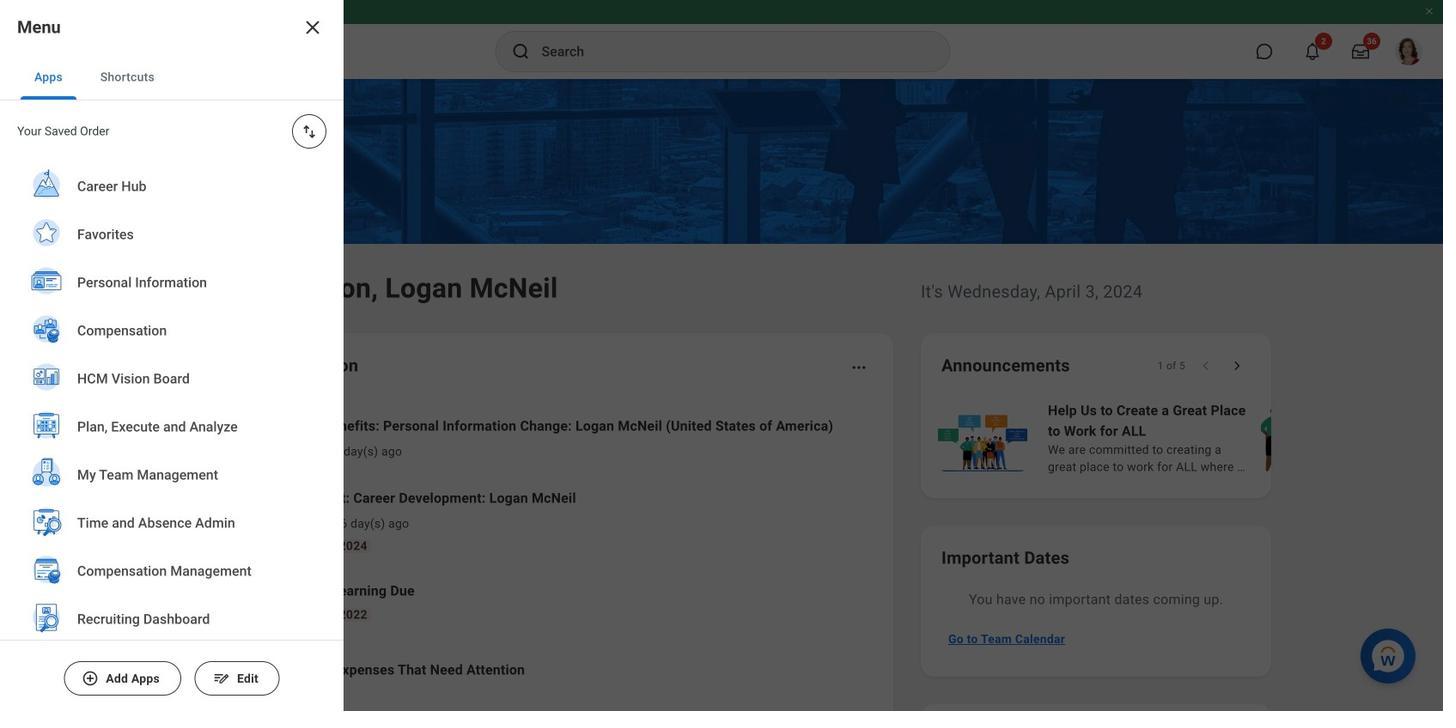 Task type: locate. For each thing, give the bounding box(es) containing it.
inbox large image
[[1353, 43, 1370, 60]]

sort image
[[301, 123, 318, 140]]

x image
[[303, 17, 323, 38]]

inbox image
[[217, 425, 243, 451], [217, 508, 243, 534]]

plus circle image
[[82, 670, 99, 688]]

1 vertical spatial inbox image
[[217, 508, 243, 534]]

list
[[0, 162, 344, 712], [935, 399, 1444, 478], [193, 402, 873, 705]]

profile logan mcneil element
[[1385, 33, 1434, 70]]

2 inbox image from the top
[[217, 508, 243, 534]]

search image
[[511, 41, 532, 62]]

0 vertical spatial inbox image
[[217, 425, 243, 451]]

tab list
[[0, 55, 344, 101]]

banner
[[0, 0, 1444, 79]]

chevron right small image
[[1229, 358, 1246, 375]]

main content
[[0, 79, 1444, 712]]

chevron left small image
[[1198, 358, 1215, 375]]

notifications large image
[[1305, 43, 1322, 60]]

status
[[1158, 359, 1186, 373]]



Task type: vqa. For each thing, say whether or not it's contained in the screenshot.
middle related actions image
no



Task type: describe. For each thing, give the bounding box(es) containing it.
text edit image
[[213, 670, 230, 688]]

dashboard expenses image
[[217, 657, 243, 683]]

global navigation dialog
[[0, 0, 344, 712]]

close environment banner image
[[1425, 6, 1435, 16]]

1 inbox image from the top
[[217, 425, 243, 451]]



